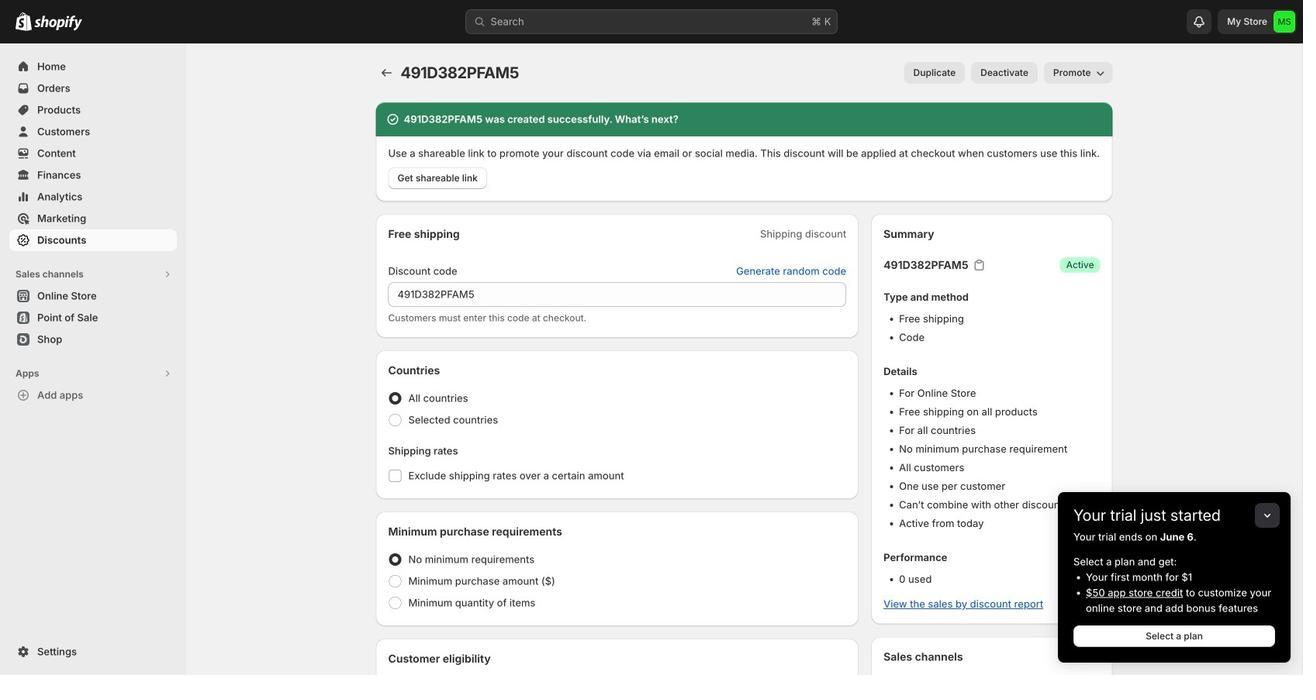 Task type: locate. For each thing, give the bounding box(es) containing it.
1 horizontal spatial shopify image
[[34, 15, 82, 31]]

None text field
[[388, 282, 846, 307]]

shopify image
[[16, 12, 32, 31], [34, 15, 82, 31]]



Task type: describe. For each thing, give the bounding box(es) containing it.
my store image
[[1274, 11, 1295, 33]]

0 horizontal spatial shopify image
[[16, 12, 32, 31]]



Task type: vqa. For each thing, say whether or not it's contained in the screenshot.
Pages link
no



